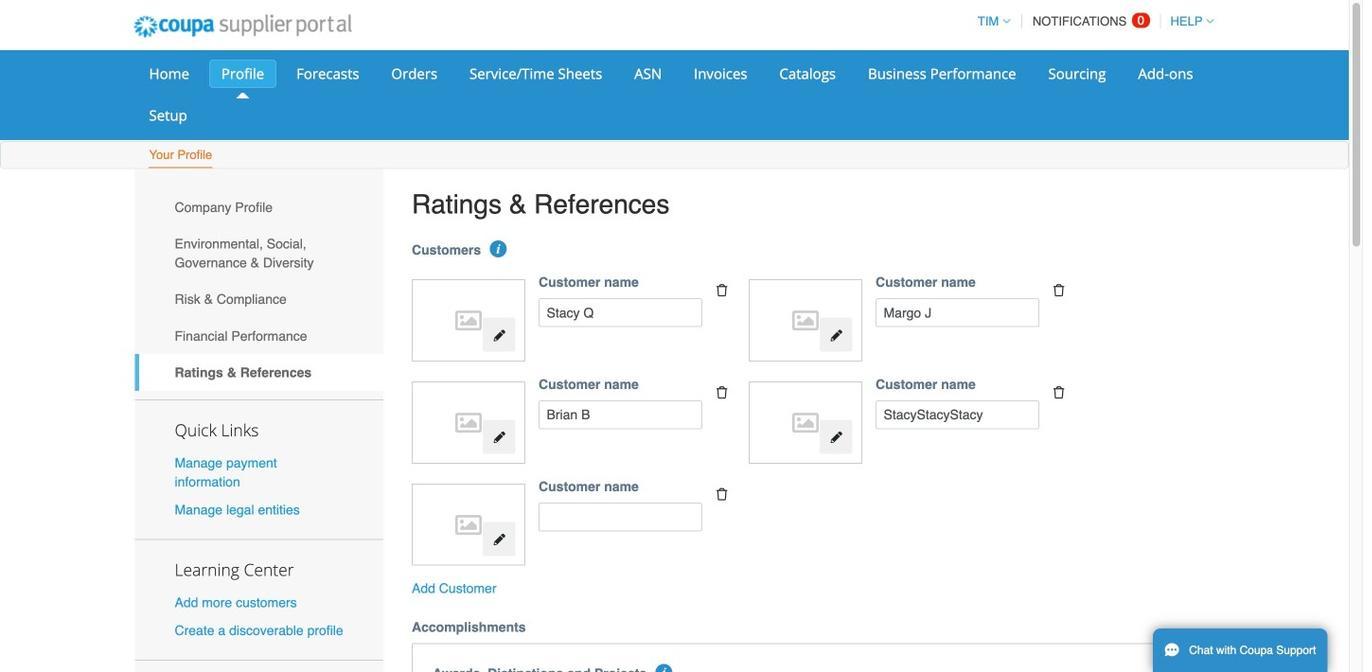 Task type: vqa. For each thing, say whether or not it's contained in the screenshot.
"Add" corresponding to Add more customers
no



Task type: locate. For each thing, give the bounding box(es) containing it.
None text field
[[539, 400, 703, 429], [876, 400, 1040, 429], [539, 400, 703, 429], [876, 400, 1040, 429]]

additional information image
[[490, 241, 507, 258], [656, 664, 673, 672]]

None text field
[[539, 298, 703, 327], [876, 298, 1040, 327], [539, 503, 703, 532], [539, 298, 703, 327], [876, 298, 1040, 327], [539, 503, 703, 532]]

0 vertical spatial additional information image
[[490, 241, 507, 258]]

navigation
[[969, 3, 1214, 40]]

1 horizontal spatial additional information image
[[656, 664, 673, 672]]

logo image
[[422, 289, 516, 352], [759, 289, 853, 352], [422, 391, 516, 454], [759, 391, 853, 454], [422, 493, 516, 556]]

change image image
[[493, 329, 506, 342], [830, 329, 843, 342], [493, 431, 506, 444], [830, 431, 843, 444], [493, 533, 506, 546]]

0 horizontal spatial additional information image
[[490, 241, 507, 258]]

coupa supplier portal image
[[121, 3, 365, 50]]



Task type: describe. For each thing, give the bounding box(es) containing it.
1 vertical spatial additional information image
[[656, 664, 673, 672]]



